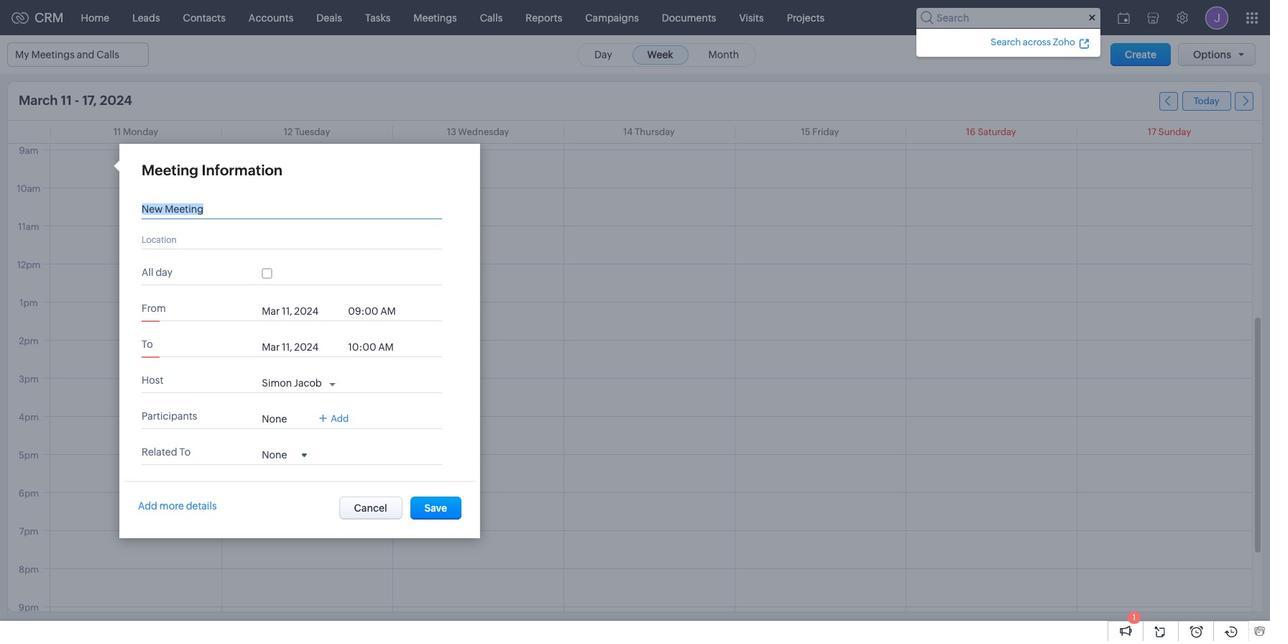 Task type: describe. For each thing, give the bounding box(es) containing it.
jacob
[[294, 377, 322, 389]]

saturday
[[978, 127, 1017, 137]]

6pm
[[19, 488, 39, 499]]

1 none from the top
[[262, 413, 287, 425]]

monday
[[123, 127, 158, 137]]

11 monday
[[114, 127, 158, 137]]

search across zoho
[[991, 36, 1076, 47]]

4pm
[[19, 412, 39, 423]]

7pm
[[19, 526, 38, 537]]

Title text field
[[142, 203, 429, 215]]

0 vertical spatial meetings
[[414, 12, 457, 23]]

more
[[159, 500, 184, 512]]

10am
[[17, 183, 41, 194]]

17,
[[82, 93, 97, 108]]

14
[[624, 127, 633, 137]]

2pm
[[19, 336, 39, 347]]

9am
[[19, 145, 38, 156]]

1pm
[[20, 298, 38, 308]]

reports
[[526, 12, 562, 23]]

9pm
[[19, 603, 39, 613]]

visits
[[739, 12, 764, 23]]

calls link
[[469, 0, 514, 35]]

create
[[1125, 49, 1157, 60]]

0 horizontal spatial to
[[142, 339, 153, 350]]

1 horizontal spatial calls
[[480, 12, 503, 23]]

15
[[801, 127, 811, 137]]

all day
[[142, 267, 173, 278]]

today
[[1194, 96, 1220, 106]]

search
[[991, 36, 1021, 47]]

month link
[[694, 45, 754, 64]]

my
[[15, 49, 29, 60]]

profile element
[[1197, 0, 1237, 35]]

friday
[[813, 127, 839, 137]]

details
[[186, 500, 217, 512]]

2024
[[100, 93, 132, 108]]

host
[[142, 375, 163, 386]]

search across zoho link
[[989, 34, 1092, 49]]

16
[[966, 127, 976, 137]]

day link
[[580, 45, 628, 64]]

16 saturday
[[966, 127, 1017, 137]]

march
[[19, 93, 58, 108]]

across
[[1023, 36, 1051, 47]]

campaigns link
[[574, 0, 651, 35]]

projects
[[787, 12, 825, 23]]

0 vertical spatial 11
[[61, 93, 72, 108]]

from
[[142, 303, 166, 314]]

13
[[447, 127, 456, 137]]

hh:mm a text field for from
[[348, 306, 406, 317]]

1
[[1133, 613, 1136, 622]]

home
[[81, 12, 109, 23]]

participants
[[142, 411, 197, 422]]

1 vertical spatial to
[[179, 447, 191, 458]]

17
[[1148, 127, 1157, 137]]

zoho
[[1053, 36, 1076, 47]]

wednesday
[[458, 127, 509, 137]]

documents
[[662, 12, 716, 23]]

visits link
[[728, 0, 776, 35]]

march 11 - 17, 2024
[[19, 93, 132, 108]]

5pm
[[19, 450, 39, 461]]

meetings link
[[402, 0, 469, 35]]

sunday
[[1159, 127, 1192, 137]]

crm link
[[12, 10, 64, 25]]

13 wednesday
[[447, 127, 509, 137]]

contacts
[[183, 12, 226, 23]]

crm
[[35, 10, 64, 25]]



Task type: vqa. For each thing, say whether or not it's contained in the screenshot.
the Calls in the 'CALLS' LINK
yes



Task type: locate. For each thing, give the bounding box(es) containing it.
all
[[142, 267, 154, 278]]

reports link
[[514, 0, 574, 35]]

0 horizontal spatial meetings
[[31, 49, 75, 60]]

1 horizontal spatial add
[[331, 413, 349, 424]]

None field
[[262, 448, 307, 461]]

0 horizontal spatial calls
[[97, 49, 119, 60]]

options
[[1194, 49, 1232, 60]]

calls right and
[[97, 49, 119, 60]]

leads
[[132, 12, 160, 23]]

3pm
[[19, 374, 39, 385]]

12 tuesday
[[284, 127, 330, 137]]

none
[[262, 413, 287, 425], [262, 449, 287, 461]]

1 vertical spatial hh:mm a text field
[[348, 342, 406, 353]]

12pm
[[17, 260, 41, 270]]

hh:mm a text field for to
[[348, 342, 406, 353]]

1 horizontal spatial meetings
[[414, 12, 457, 23]]

2 none from the top
[[262, 449, 287, 461]]

meeting information
[[142, 162, 283, 178]]

my meetings and calls
[[15, 49, 119, 60]]

meetings
[[414, 12, 457, 23], [31, 49, 75, 60]]

2 hh:mm a text field from the top
[[348, 342, 406, 353]]

1 vertical spatial none
[[262, 449, 287, 461]]

related to
[[142, 447, 191, 458]]

home link
[[69, 0, 121, 35]]

1 hh:mm a text field from the top
[[348, 306, 406, 317]]

logo image
[[12, 12, 29, 23]]

meeting
[[142, 162, 199, 178]]

week
[[648, 49, 674, 60]]

add for add link
[[331, 413, 349, 424]]

day
[[595, 49, 612, 60]]

contacts link
[[172, 0, 237, 35]]

month
[[709, 49, 739, 60]]

simon
[[262, 377, 292, 389]]

0 vertical spatial none
[[262, 413, 287, 425]]

accounts
[[249, 12, 294, 23]]

mmm d, yyyy text field
[[262, 306, 341, 317]]

1 vertical spatial 11
[[114, 127, 121, 137]]

1 vertical spatial calls
[[97, 49, 119, 60]]

to
[[142, 339, 153, 350], [179, 447, 191, 458]]

projects link
[[776, 0, 836, 35]]

today link
[[1183, 91, 1231, 111]]

1 horizontal spatial to
[[179, 447, 191, 458]]

1 horizontal spatial 11
[[114, 127, 121, 137]]

add for add more details
[[138, 500, 157, 512]]

add
[[331, 413, 349, 424], [138, 500, 157, 512]]

profile image
[[1206, 6, 1229, 29]]

12
[[284, 127, 293, 137]]

and
[[77, 49, 95, 60]]

15 friday
[[801, 127, 839, 137]]

0 horizontal spatial 11
[[61, 93, 72, 108]]

1 vertical spatial add
[[138, 500, 157, 512]]

meetings left calls link
[[414, 12, 457, 23]]

14 thursday
[[624, 127, 675, 137]]

deals
[[317, 12, 342, 23]]

to up 'host'
[[142, 339, 153, 350]]

Location text field
[[142, 234, 429, 245]]

to right related
[[179, 447, 191, 458]]

related
[[142, 447, 177, 458]]

0 vertical spatial add
[[331, 413, 349, 424]]

11 left -
[[61, 93, 72, 108]]

meetings right my
[[31, 49, 75, 60]]

hh:mm a text field
[[348, 306, 406, 317], [348, 342, 406, 353]]

tasks link
[[354, 0, 402, 35]]

accounts link
[[237, 0, 305, 35]]

0 vertical spatial to
[[142, 339, 153, 350]]

leads link
[[121, 0, 172, 35]]

add more details
[[138, 500, 217, 512]]

deals link
[[305, 0, 354, 35]]

information
[[202, 162, 283, 178]]

tasks
[[365, 12, 391, 23]]

calls left reports link
[[480, 12, 503, 23]]

campaigns
[[585, 12, 639, 23]]

None button
[[339, 497, 402, 520], [410, 497, 462, 520], [339, 497, 402, 520], [410, 497, 462, 520]]

0 horizontal spatial add
[[138, 500, 157, 512]]

tuesday
[[295, 127, 330, 137]]

add link
[[319, 413, 349, 424]]

0 vertical spatial hh:mm a text field
[[348, 306, 406, 317]]

add more details link
[[138, 500, 217, 512]]

1 vertical spatial meetings
[[31, 49, 75, 60]]

none inside field
[[262, 449, 287, 461]]

mmm d, yyyy text field
[[262, 342, 341, 353]]

17 sunday
[[1148, 127, 1192, 137]]

simon jacob
[[262, 377, 322, 389]]

11 left monday
[[114, 127, 121, 137]]

calls
[[480, 12, 503, 23], [97, 49, 119, 60]]

thursday
[[635, 127, 675, 137]]

week link
[[632, 45, 689, 64]]

day
[[156, 267, 173, 278]]

0 vertical spatial calls
[[480, 12, 503, 23]]

11am
[[18, 221, 39, 232]]

-
[[75, 93, 79, 108]]

8pm
[[19, 564, 39, 575]]

documents link
[[651, 0, 728, 35]]



